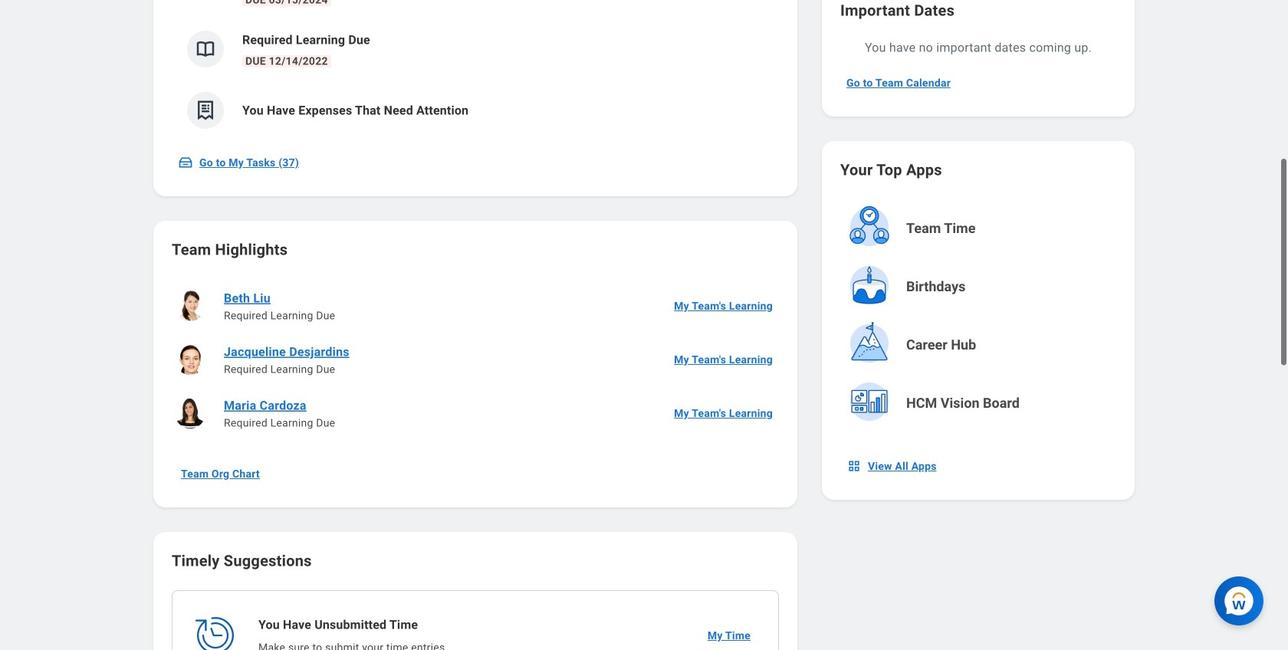 Task type: describe. For each thing, give the bounding box(es) containing it.
inbox image
[[178, 155, 193, 170]]

book open image
[[194, 38, 217, 61]]

2 list from the top
[[172, 279, 779, 440]]

nbox image
[[847, 459, 862, 474]]



Task type: vqa. For each thing, say whether or not it's contained in the screenshot.
LIST to the top
yes



Task type: locate. For each thing, give the bounding box(es) containing it.
list
[[172, 0, 779, 141], [172, 279, 779, 440]]

0 vertical spatial list
[[172, 0, 779, 141]]

dashboard expenses image
[[194, 99, 217, 122]]

1 vertical spatial list
[[172, 279, 779, 440]]

1 list from the top
[[172, 0, 779, 141]]



